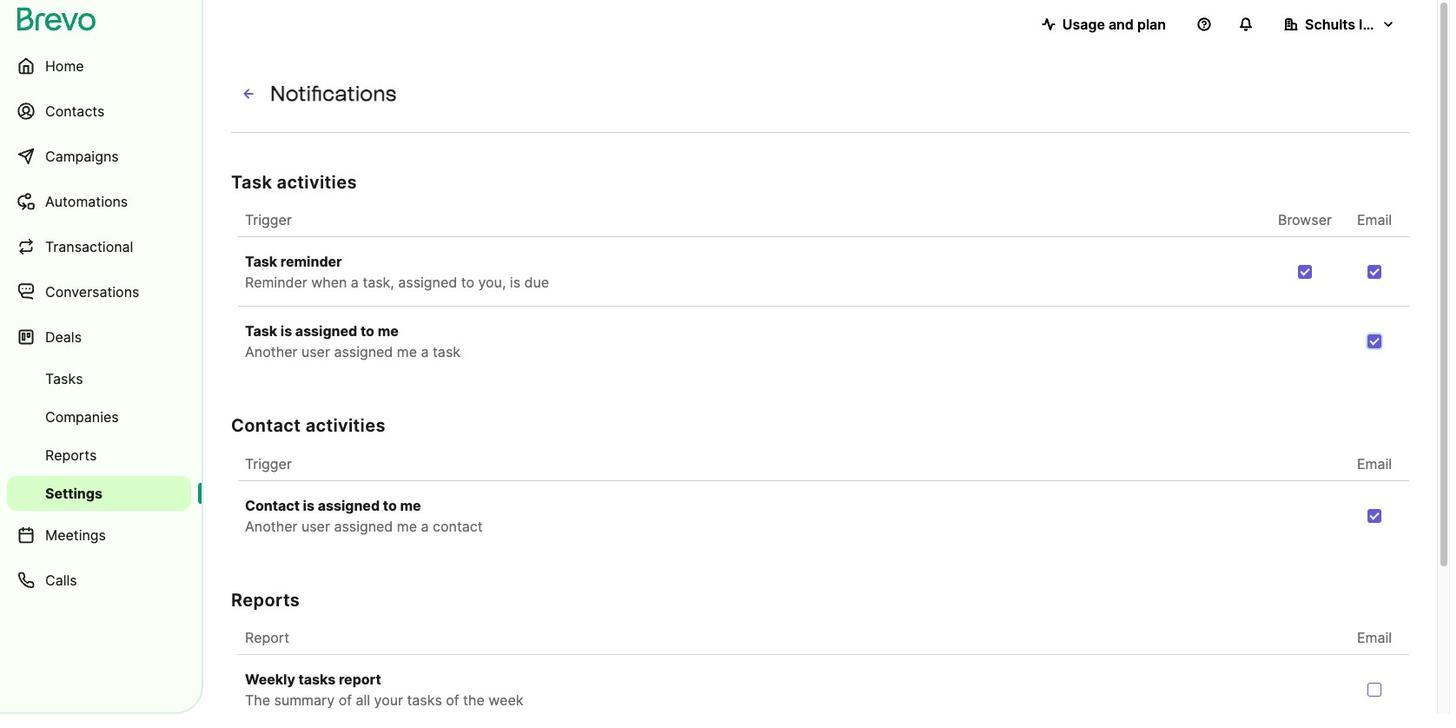 Task type: locate. For each thing, give the bounding box(es) containing it.
user inside contact is assigned to me another user assigned me a contact
[[301, 517, 330, 535]]

another inside contact is assigned to me another user assigned me a contact
[[245, 517, 298, 535]]

contact
[[231, 416, 301, 436], [245, 497, 300, 514]]

activities
[[277, 172, 357, 193], [305, 416, 386, 436]]

to
[[461, 274, 474, 291], [361, 322, 374, 340], [383, 497, 397, 514]]

task inside task is assigned to me another user assigned me a task
[[245, 322, 277, 340]]

weekly
[[245, 671, 295, 688]]

1 vertical spatial contact
[[245, 497, 300, 514]]

trigger down the contact activities
[[245, 455, 292, 472]]

you,
[[478, 274, 506, 291]]

0 horizontal spatial is
[[280, 322, 292, 340]]

1 horizontal spatial reports
[[231, 590, 300, 611]]

of left all
[[339, 692, 352, 709]]

0 vertical spatial email
[[1357, 211, 1392, 228]]

due
[[524, 274, 549, 291]]

task
[[433, 343, 460, 361]]

task
[[231, 172, 272, 193], [245, 253, 277, 270], [245, 322, 277, 340]]

a inside task is assigned to me another user assigned me a task
[[421, 343, 429, 361]]

reports up report
[[231, 590, 300, 611]]

0 horizontal spatial to
[[361, 322, 374, 340]]

tasks up summary
[[298, 671, 336, 688]]

0 horizontal spatial of
[[339, 692, 352, 709]]

a left contact
[[421, 517, 429, 535]]

assigned
[[398, 274, 457, 291], [295, 322, 357, 340], [334, 343, 393, 361], [318, 497, 380, 514], [334, 517, 393, 535]]

calls
[[45, 572, 77, 589]]

plan
[[1137, 16, 1166, 33]]

3 email from the top
[[1357, 629, 1392, 647]]

summary
[[274, 692, 335, 709]]

1 of from the left
[[339, 692, 352, 709]]

1 vertical spatial user
[[301, 517, 330, 535]]

0 vertical spatial task
[[231, 172, 272, 193]]

task is assigned to me another user assigned me a task
[[245, 322, 460, 361]]

2 user from the top
[[301, 517, 330, 535]]

a
[[351, 274, 359, 291], [421, 343, 429, 361], [421, 517, 429, 535]]

1 horizontal spatial to
[[383, 497, 397, 514]]

week
[[489, 692, 523, 709]]

contact activities
[[231, 416, 386, 436]]

to inside task reminder reminder when a task, assigned to you, is due
[[461, 274, 474, 291]]

0 vertical spatial is
[[510, 274, 520, 291]]

a left "task"
[[421, 343, 429, 361]]

task reminder reminder when a task, assigned to you, is due
[[245, 253, 549, 291]]

1 horizontal spatial of
[[446, 692, 459, 709]]

schults
[[1305, 16, 1355, 33]]

2 of from the left
[[446, 692, 459, 709]]

2 vertical spatial to
[[383, 497, 397, 514]]

activities down task is assigned to me another user assigned me a task
[[305, 416, 386, 436]]

task for task reminder reminder when a task, assigned to you, is due
[[245, 253, 277, 270]]

1 user from the top
[[301, 343, 330, 361]]

0 horizontal spatial tasks
[[298, 671, 336, 688]]

transactional
[[45, 238, 133, 255]]

0 horizontal spatial reports
[[45, 447, 97, 464]]

settings link
[[7, 476, 191, 511]]

activities up "reminder"
[[277, 172, 357, 193]]

a inside task reminder reminder when a task, assigned to you, is due
[[351, 274, 359, 291]]

a left task,
[[351, 274, 359, 291]]

0 vertical spatial contact
[[231, 416, 301, 436]]

1 vertical spatial task
[[245, 253, 277, 270]]

2 vertical spatial is
[[303, 497, 314, 514]]

trigger
[[245, 211, 292, 228], [245, 455, 292, 472]]

2 email from the top
[[1357, 455, 1392, 472]]

contacts
[[45, 103, 105, 120]]

of
[[339, 692, 352, 709], [446, 692, 459, 709]]

2 vertical spatial task
[[245, 322, 277, 340]]

another inside task is assigned to me another user assigned me a task
[[245, 343, 298, 361]]

0 vertical spatial trigger
[[245, 211, 292, 228]]

0 vertical spatial a
[[351, 274, 359, 291]]

usage and plan button
[[1028, 7, 1180, 42]]

2 vertical spatial email
[[1357, 629, 1392, 647]]

your
[[374, 692, 403, 709]]

1 vertical spatial another
[[245, 517, 298, 535]]

task for task is assigned to me another user assigned me a task
[[245, 322, 277, 340]]

to inside contact is assigned to me another user assigned me a contact
[[383, 497, 397, 514]]

task activities
[[231, 172, 357, 193]]

schults inc button
[[1270, 7, 1409, 42]]

2 another from the top
[[245, 517, 298, 535]]

0 vertical spatial tasks
[[298, 671, 336, 688]]

of left the
[[446, 692, 459, 709]]

user inside task is assigned to me another user assigned me a task
[[301, 343, 330, 361]]

1 another from the top
[[245, 343, 298, 361]]

0 vertical spatial activities
[[277, 172, 357, 193]]

contact for contact activities
[[231, 416, 301, 436]]

1 horizontal spatial is
[[303, 497, 314, 514]]

reports
[[45, 447, 97, 464], [231, 590, 300, 611]]

email
[[1357, 211, 1392, 228], [1357, 455, 1392, 472], [1357, 629, 1392, 647]]

1 trigger from the top
[[245, 211, 292, 228]]

1 horizontal spatial tasks
[[407, 692, 442, 709]]

tasks right your
[[407, 692, 442, 709]]

0 vertical spatial another
[[245, 343, 298, 361]]

2 horizontal spatial is
[[510, 274, 520, 291]]

is left due
[[510, 274, 520, 291]]

is down reminder
[[280, 322, 292, 340]]

1 vertical spatial a
[[421, 343, 429, 361]]

a inside contact is assigned to me another user assigned me a contact
[[421, 517, 429, 535]]

another
[[245, 343, 298, 361], [245, 517, 298, 535]]

0 vertical spatial user
[[301, 343, 330, 361]]

contact inside contact is assigned to me another user assigned me a contact
[[245, 497, 300, 514]]

settings
[[45, 485, 102, 502]]

me
[[378, 322, 399, 340], [397, 343, 417, 361], [400, 497, 421, 514], [397, 517, 417, 535]]

is down the contact activities
[[303, 497, 314, 514]]

transactional link
[[7, 226, 191, 268]]

is inside task is assigned to me another user assigned me a task
[[280, 322, 292, 340]]

tasks link
[[7, 361, 191, 396]]

campaigns
[[45, 148, 119, 165]]

0 vertical spatial to
[[461, 274, 474, 291]]

usage and plan
[[1062, 16, 1166, 33]]

1 vertical spatial is
[[280, 322, 292, 340]]

meetings
[[45, 526, 106, 544]]

is inside contact is assigned to me another user assigned me a contact
[[303, 497, 314, 514]]

trigger down the task activities
[[245, 211, 292, 228]]

task inside task reminder reminder when a task, assigned to you, is due
[[245, 253, 277, 270]]

report
[[245, 629, 289, 647]]

email for contact activities
[[1357, 455, 1392, 472]]

automations
[[45, 193, 128, 210]]

is
[[510, 274, 520, 291], [280, 322, 292, 340], [303, 497, 314, 514]]

2 trigger from the top
[[245, 455, 292, 472]]

and
[[1108, 16, 1134, 33]]

reports up settings
[[45, 447, 97, 464]]

contact is assigned to me another user assigned me a contact
[[245, 497, 483, 535]]

1 vertical spatial to
[[361, 322, 374, 340]]

tasks
[[298, 671, 336, 688], [407, 692, 442, 709]]

1 vertical spatial email
[[1357, 455, 1392, 472]]

2 vertical spatial a
[[421, 517, 429, 535]]

2 horizontal spatial to
[[461, 274, 474, 291]]

to inside task is assigned to me another user assigned me a task
[[361, 322, 374, 340]]

all
[[356, 692, 370, 709]]

user
[[301, 343, 330, 361], [301, 517, 330, 535]]

1 vertical spatial trigger
[[245, 455, 292, 472]]

reports link
[[7, 438, 191, 473]]

user for contact
[[301, 517, 330, 535]]

1 vertical spatial activities
[[305, 416, 386, 436]]



Task type: vqa. For each thing, say whether or not it's contained in the screenshot.
Team corresponding to Team report
no



Task type: describe. For each thing, give the bounding box(es) containing it.
0 vertical spatial reports
[[45, 447, 97, 464]]

companies link
[[7, 400, 191, 434]]

notifications
[[270, 81, 396, 106]]

1 vertical spatial tasks
[[407, 692, 442, 709]]

when
[[311, 274, 347, 291]]

user for task
[[301, 343, 330, 361]]

deals
[[45, 328, 82, 346]]

contact for contact is assigned to me another user assigned me a contact
[[245, 497, 300, 514]]

to for task is assigned to me
[[361, 322, 374, 340]]

companies
[[45, 408, 119, 426]]

1 email from the top
[[1357, 211, 1392, 228]]

task,
[[363, 274, 394, 291]]

schults inc
[[1305, 16, 1379, 33]]

a for contact is assigned to me
[[421, 517, 429, 535]]

inc
[[1359, 16, 1379, 33]]

usage
[[1062, 16, 1105, 33]]

home
[[45, 57, 84, 75]]

deals link
[[7, 316, 191, 358]]

is inside task reminder reminder when a task, assigned to you, is due
[[510, 274, 520, 291]]

assigned inside task reminder reminder when a task, assigned to you, is due
[[398, 274, 457, 291]]

the
[[245, 692, 270, 709]]

automations link
[[7, 181, 191, 222]]

campaigns link
[[7, 136, 191, 177]]

to for contact is assigned to me
[[383, 497, 397, 514]]

calls link
[[7, 560, 191, 601]]

is for task is assigned to me another user assigned me a task
[[280, 322, 292, 340]]

trigger for contact
[[245, 455, 292, 472]]

another for contact
[[245, 517, 298, 535]]

reminder
[[245, 274, 307, 291]]

task for task activities
[[231, 172, 272, 193]]

a for task is assigned to me
[[421, 343, 429, 361]]

activities for contact activities
[[305, 416, 386, 436]]

contacts link
[[7, 90, 191, 132]]

reminder
[[280, 253, 342, 270]]

the
[[463, 692, 485, 709]]

1 vertical spatial reports
[[231, 590, 300, 611]]

trigger for task
[[245, 211, 292, 228]]

another for task
[[245, 343, 298, 361]]

weekly tasks report the summary of all your tasks of the week
[[245, 671, 523, 709]]

report
[[339, 671, 381, 688]]

conversations
[[45, 283, 139, 301]]

contact
[[433, 517, 483, 535]]

is for contact is assigned to me another user assigned me a contact
[[303, 497, 314, 514]]

browser
[[1278, 211, 1332, 228]]

meetings link
[[7, 514, 191, 556]]

tasks
[[45, 370, 83, 387]]

activities for task activities
[[277, 172, 357, 193]]

home link
[[7, 45, 191, 87]]

conversations link
[[7, 271, 191, 313]]

email for reports
[[1357, 629, 1392, 647]]



